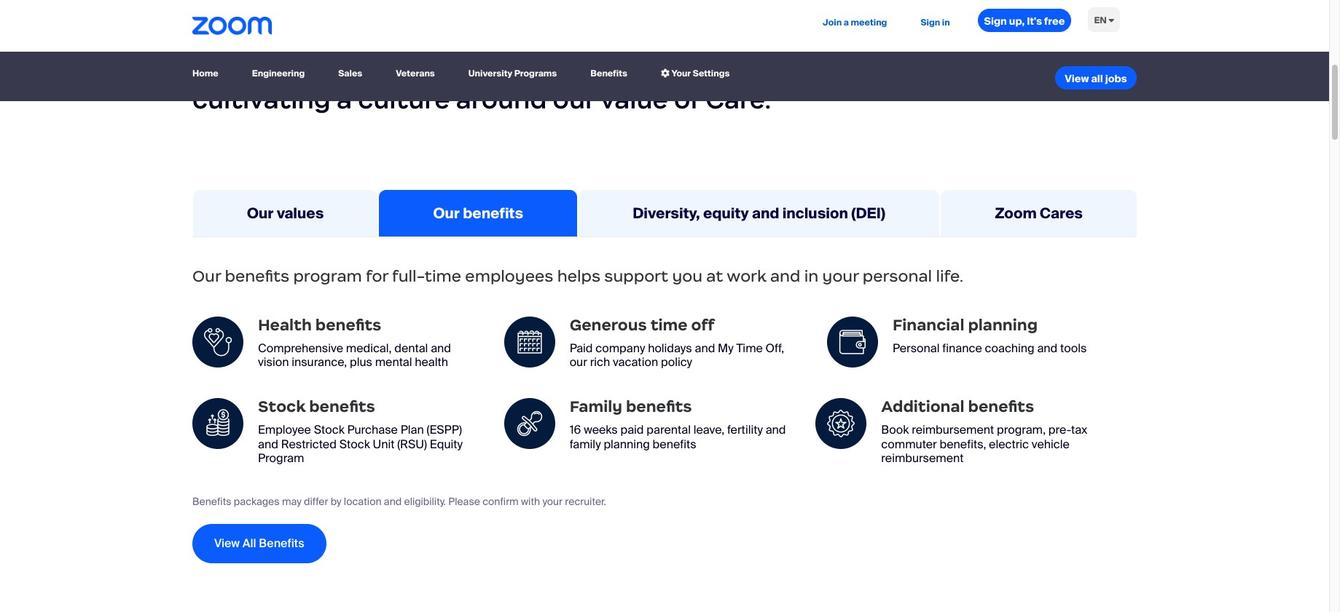 Task type: locate. For each thing, give the bounding box(es) containing it.
view down packages in the bottom of the page
[[214, 536, 240, 552]]

2 horizontal spatial our
[[433, 204, 460, 223]]

zoom,
[[228, 28, 307, 60]]

our for our values
[[247, 204, 274, 223]]

view all jobs link
[[1055, 66, 1137, 90]]

at right you
[[706, 267, 723, 287]]

0 horizontal spatial sign
[[921, 17, 940, 28]]

1 vertical spatial planning
[[604, 437, 650, 452]]

purchase
[[347, 423, 398, 438]]

1 vertical spatial time
[[651, 316, 688, 335]]

to up benefits "link"
[[618, 28, 646, 60]]

stock up employee
[[258, 397, 306, 417]]

and right "equity" on the top right of the page
[[752, 204, 779, 223]]

around
[[456, 84, 547, 116]]

benefits for benefits packages may differ by location and eligibility. please confirm with your recruiter.
[[192, 496, 231, 509]]

benefits packages may differ by location and eligibility. please confirm with your recruiter.
[[192, 496, 606, 509]]

plan
[[401, 423, 424, 438]]

0 horizontal spatial employees
[[241, 56, 382, 88]]

time
[[736, 341, 763, 356]]

full-
[[392, 267, 425, 287]]

in down inclusion
[[804, 267, 819, 287]]

reimbursement
[[912, 423, 994, 438], [881, 451, 964, 466]]

1 vertical spatial at
[[706, 267, 723, 287]]

1 vertical spatial all
[[242, 536, 256, 552]]

and left 'restricted'
[[258, 437, 278, 452]]

program
[[293, 267, 362, 287]]

benefits inside health benefits comprehensive medical, dental and vision insurance, plus mental health
[[315, 316, 381, 335]]

view
[[1065, 72, 1089, 85], [214, 536, 240, 552]]

your left personal
[[822, 267, 859, 287]]

benefits inside the stock benefits employee stock purchase plan (espp) and restricted stock unit (rsu) equity program
[[309, 397, 375, 417]]

family benefits 16 weeks paid parental leave, fertility and family planning benefits
[[570, 397, 786, 452]]

and
[[752, 204, 779, 223], [770, 267, 801, 287], [431, 341, 451, 356], [695, 341, 715, 356], [1037, 341, 1058, 356], [766, 423, 786, 438], [258, 437, 278, 452], [384, 496, 402, 509]]

please
[[448, 496, 480, 509]]

our for our benefits program for full-time employees helps support you at work and in your personal life.
[[192, 267, 221, 287]]

caret down image
[[1109, 16, 1114, 25]]

care.
[[706, 84, 771, 116]]

benefits inside benefits "link"
[[591, 67, 627, 79]]

focus
[[914, 56, 986, 88]]

your
[[822, 267, 859, 287], [543, 496, 563, 509]]

0 horizontal spatial time
[[425, 267, 461, 287]]

benefits left packages in the bottom of the page
[[192, 496, 231, 509]]

sign up 'focus' at right
[[921, 17, 940, 28]]

diversity,
[[633, 204, 700, 223]]

health benefits comprehensive medical, dental and vision insurance, plus mental health
[[258, 316, 451, 370]]

all down packages in the bottom of the page
[[242, 536, 256, 552]]

cultivating
[[192, 84, 331, 116]]

confirm
[[483, 496, 519, 509]]

a inside at zoom, we believe that in order to deliver happiness to our  customers, our employees should be happy at work. that's  why  we focus on cultivating a culture around our value of care.
[[337, 84, 352, 116]]

our
[[916, 28, 958, 60], [192, 56, 235, 88], [553, 84, 595, 116], [570, 355, 587, 370]]

1 horizontal spatial employees
[[465, 267, 553, 287]]

1 horizontal spatial your
[[822, 267, 859, 287]]

electric
[[989, 437, 1029, 452]]

your settings
[[670, 67, 730, 79]]

home
[[192, 67, 218, 79]]

1 horizontal spatial to
[[881, 28, 910, 60]]

a
[[844, 17, 849, 28], [337, 84, 352, 116]]

recruiter.
[[565, 496, 606, 509]]

0 horizontal spatial a
[[337, 84, 352, 116]]

sign for sign in
[[921, 17, 940, 28]]

deliver
[[652, 28, 737, 60]]

health
[[258, 316, 312, 335]]

holidays
[[648, 341, 692, 356]]

engineering link
[[246, 61, 311, 87]]

0 vertical spatial all
[[1091, 72, 1103, 85]]

(dei)
[[851, 204, 886, 223]]

benefits up value
[[591, 67, 627, 79]]

1 horizontal spatial in
[[804, 267, 819, 287]]

planning right the family
[[604, 437, 650, 452]]

program
[[258, 451, 304, 466]]

sign up, it's free link
[[978, 9, 1072, 32]]

we
[[313, 28, 350, 60]]

at left cog image
[[606, 56, 633, 88]]

benefits inside "additional benefits book reimbursement program, pre-tax commuter benefits, electric vehicle reimbursement"
[[968, 397, 1034, 417]]

0 vertical spatial at
[[606, 56, 633, 88]]

zoom
[[995, 204, 1037, 223]]

our benefits
[[433, 204, 523, 223]]

0 vertical spatial planning
[[968, 316, 1038, 335]]

0 horizontal spatial in
[[514, 28, 537, 60]]

planning
[[968, 316, 1038, 335], [604, 437, 650, 452]]

1 vertical spatial reimbursement
[[881, 451, 964, 466]]

0 vertical spatial a
[[844, 17, 849, 28]]

all
[[1091, 72, 1103, 85], [242, 536, 256, 552]]

0 vertical spatial time
[[425, 267, 461, 287]]

vehicle
[[1032, 437, 1070, 452]]

your
[[672, 67, 691, 79]]

time right for
[[425, 267, 461, 287]]

1 horizontal spatial sign
[[984, 15, 1007, 28]]

0 horizontal spatial your
[[543, 496, 563, 509]]

0 horizontal spatial benefits
[[192, 496, 231, 509]]

0 vertical spatial benefits
[[591, 67, 627, 79]]

benefits link
[[585, 61, 633, 87]]

diversity, equity and inclusion (dei)
[[633, 204, 886, 223]]

your right with in the left of the page
[[543, 496, 563, 509]]

all left "jobs"
[[1091, 72, 1103, 85]]

1 vertical spatial benefits
[[192, 496, 231, 509]]

1 horizontal spatial a
[[844, 17, 849, 28]]

2 horizontal spatial in
[[942, 17, 950, 28]]

1 horizontal spatial planning
[[968, 316, 1038, 335]]

in
[[942, 17, 950, 28], [514, 28, 537, 60], [804, 267, 819, 287]]

university programs
[[468, 67, 557, 79]]

fertility
[[727, 423, 763, 438]]

stock benefits employee stock purchase plan (espp) and restricted stock unit (rsu) equity program
[[258, 397, 463, 466]]

1 horizontal spatial our
[[247, 204, 274, 223]]

and right 'dental'
[[431, 341, 451, 356]]

free
[[1044, 15, 1065, 28]]

0 horizontal spatial at
[[606, 56, 633, 88]]

stock
[[258, 397, 306, 417], [314, 423, 345, 438], [339, 437, 370, 452]]

sign
[[984, 15, 1007, 28], [921, 17, 940, 28]]

and right location
[[384, 496, 402, 509]]

1 vertical spatial your
[[543, 496, 563, 509]]

0 horizontal spatial planning
[[604, 437, 650, 452]]

0 vertical spatial view
[[1065, 72, 1089, 85]]

1 horizontal spatial time
[[651, 316, 688, 335]]

vision
[[258, 355, 289, 370]]

off,
[[766, 341, 784, 356]]

time up holidays
[[651, 316, 688, 335]]

our for our benefits
[[433, 204, 460, 223]]

view all benefits
[[214, 536, 304, 552]]

and right work
[[770, 267, 801, 287]]

restricted
[[281, 437, 337, 452]]

benefits for additional benefits book reimbursement program, pre-tax commuter benefits, electric vehicle reimbursement
[[968, 397, 1034, 417]]

planning up coaching
[[968, 316, 1038, 335]]

and right fertility
[[766, 423, 786, 438]]

equity
[[703, 204, 749, 223]]

0 horizontal spatial all
[[242, 536, 256, 552]]

1 vertical spatial view
[[214, 536, 240, 552]]

helps
[[557, 267, 601, 287]]

at zoom, we believe that in order to deliver happiness to our  customers, our employees should be happy at work. that's  why  we focus on cultivating a culture around our value of care.
[[192, 28, 1114, 116]]

in up 'programs'
[[514, 28, 537, 60]]

view all jobs
[[1065, 72, 1127, 85]]

in up 'focus' at right
[[942, 17, 950, 28]]

meeting
[[851, 17, 887, 28]]

our inside generous time off paid company holidays and my time off, our rich vacation policy
[[570, 355, 587, 370]]

culture
[[358, 84, 450, 116]]

en button
[[1083, 0, 1126, 42]]

1 horizontal spatial benefits
[[591, 67, 627, 79]]

0 vertical spatial employees
[[241, 56, 382, 88]]

comprehensive
[[258, 341, 343, 356]]

0 horizontal spatial to
[[618, 28, 646, 60]]

1 horizontal spatial all
[[1091, 72, 1103, 85]]

family
[[570, 437, 601, 452]]

our
[[247, 204, 274, 223], [433, 204, 460, 223], [192, 267, 221, 287]]

0 horizontal spatial our
[[192, 267, 221, 287]]

0 horizontal spatial view
[[214, 536, 240, 552]]

at
[[192, 28, 222, 60]]

a down sales at the left top of the page
[[337, 84, 352, 116]]

sign up, it's free
[[984, 15, 1065, 28]]

view for view all jobs
[[1065, 72, 1089, 85]]

16
[[570, 423, 581, 438]]

and left my
[[695, 341, 715, 356]]

1 vertical spatial employees
[[465, 267, 553, 287]]

time
[[425, 267, 461, 287], [651, 316, 688, 335]]

order
[[543, 28, 612, 60]]

view left "jobs"
[[1065, 72, 1089, 85]]

by
[[331, 496, 341, 509]]

reimbursement down additional
[[912, 423, 994, 438]]

life.
[[936, 267, 963, 287]]

and inside financial planning personal finance coaching and tools
[[1037, 341, 1058, 356]]

equity
[[430, 437, 463, 452]]

1 horizontal spatial view
[[1065, 72, 1089, 85]]

reimbursement down 'book'
[[881, 451, 964, 466]]

at inside at zoom, we believe that in order to deliver happiness to our  customers, our employees should be happy at work. that's  why  we focus on cultivating a culture around our value of care.
[[606, 56, 633, 88]]

sign left up,
[[984, 15, 1007, 28]]

a right join
[[844, 17, 849, 28]]

and left tools
[[1037, 341, 1058, 356]]

insurance,
[[292, 355, 347, 370]]

university programs link
[[463, 61, 563, 87]]

stock left the purchase
[[314, 423, 345, 438]]

and inside health benefits comprehensive medical, dental and vision insurance, plus mental health
[[431, 341, 451, 356]]

to left sign in link
[[881, 28, 910, 60]]

employees inside at zoom, we believe that in order to deliver happiness to our  customers, our employees should be happy at work. that's  why  we focus on cultivating a culture around our value of care.
[[241, 56, 382, 88]]

jobs
[[1105, 72, 1127, 85]]

1 horizontal spatial at
[[706, 267, 723, 287]]

generous
[[570, 316, 647, 335]]

1 vertical spatial a
[[337, 84, 352, 116]]

paid
[[570, 341, 593, 356]]



Task type: describe. For each thing, give the bounding box(es) containing it.
with
[[521, 496, 540, 509]]

all for jobs
[[1091, 72, 1103, 85]]

mental
[[375, 355, 412, 370]]

pre-
[[1049, 423, 1071, 438]]

medical,
[[346, 341, 392, 356]]

finance
[[942, 341, 982, 356]]

benefits for benefits
[[591, 67, 627, 79]]

rich
[[590, 355, 610, 370]]

on
[[992, 56, 1024, 88]]

1 to from the left
[[618, 28, 646, 60]]

benefits for our benefits program for full-time employees helps support you at work and in your personal life.
[[225, 267, 289, 287]]

be
[[480, 56, 512, 88]]

benefits for our benefits
[[463, 204, 523, 223]]

differ
[[304, 496, 328, 509]]

unit
[[373, 437, 395, 452]]

happiness
[[743, 28, 876, 60]]

our benefits program for full-time employees helps support you at work and in your personal life.
[[192, 267, 963, 287]]

sign for sign up, it's free
[[984, 15, 1007, 28]]

additional
[[881, 397, 965, 417]]

financial
[[893, 316, 965, 335]]

off
[[691, 316, 715, 335]]

values
[[277, 204, 324, 223]]

planning inside family benefits 16 weeks paid parental leave, fertility and family planning benefits
[[604, 437, 650, 452]]

value
[[600, 84, 668, 116]]

our values
[[247, 204, 324, 223]]

weeks
[[584, 423, 618, 438]]

sign in link
[[915, 0, 956, 46]]

personal
[[893, 341, 940, 356]]

additional benefits book reimbursement program, pre-tax commuter benefits, electric vehicle reimbursement
[[881, 397, 1088, 466]]

0 vertical spatial reimbursement
[[912, 423, 994, 438]]

plus
[[350, 355, 372, 370]]

veterans
[[396, 67, 435, 79]]

zoom cares
[[995, 204, 1083, 223]]

parental
[[647, 423, 691, 438]]

en
[[1094, 15, 1107, 26]]

up,
[[1009, 15, 1025, 28]]

for
[[366, 267, 388, 287]]

join
[[823, 17, 842, 28]]

and inside generous time off paid company holidays and my time off, our rich vacation policy
[[695, 341, 715, 356]]

it's
[[1027, 15, 1042, 28]]

health
[[415, 355, 448, 370]]

view for view all benefits
[[214, 536, 240, 552]]

packages
[[234, 496, 280, 509]]

planning inside financial planning personal finance coaching and tools
[[968, 316, 1038, 335]]

0 vertical spatial your
[[822, 267, 859, 287]]

2 to from the left
[[881, 28, 910, 60]]

and inside family benefits 16 weeks paid parental leave, fertility and family planning benefits
[[766, 423, 786, 438]]

home link
[[192, 61, 224, 87]]

all for benefits
[[242, 536, 256, 552]]

cog image
[[661, 69, 670, 78]]

company
[[596, 341, 645, 356]]

tools
[[1060, 341, 1087, 356]]

stock left the unit
[[339, 437, 370, 452]]

benefits for health benefits comprehensive medical, dental and vision insurance, plus mental health
[[315, 316, 381, 335]]

happy
[[518, 56, 600, 88]]

(rsu)
[[397, 437, 427, 452]]

engineering
[[252, 67, 305, 79]]

should
[[388, 56, 474, 88]]

benefits for family benefits 16 weeks paid parental leave, fertility and family planning benefits
[[626, 397, 692, 417]]

that's
[[714, 56, 793, 88]]

program,
[[997, 423, 1046, 438]]

sign in
[[921, 17, 950, 28]]

you
[[672, 267, 703, 287]]

veterans link
[[390, 61, 441, 87]]

benefits for stock benefits employee stock purchase plan (espp) and restricted stock unit (rsu) equity program
[[309, 397, 375, 417]]

eligibility.
[[404, 496, 446, 509]]

generous time off paid company holidays and my time off, our rich vacation policy
[[570, 316, 784, 370]]

university
[[468, 67, 512, 79]]

inclusion
[[782, 204, 848, 223]]

location
[[344, 496, 382, 509]]

employee
[[258, 423, 311, 438]]

financial planning personal finance coaching and tools
[[893, 316, 1087, 356]]

book
[[881, 423, 909, 438]]

(espp)
[[427, 423, 462, 438]]

support
[[604, 267, 668, 287]]

cares
[[1040, 204, 1083, 223]]

policy
[[661, 355, 692, 370]]

believe
[[356, 28, 447, 60]]

paid
[[621, 423, 644, 438]]

my
[[718, 341, 734, 356]]

and inside the stock benefits employee stock purchase plan (espp) and restricted stock unit (rsu) equity program
[[258, 437, 278, 452]]

commuter
[[881, 437, 937, 452]]

time inside generous time off paid company holidays and my time off, our rich vacation policy
[[651, 316, 688, 335]]

tax
[[1071, 423, 1088, 438]]

coaching
[[985, 341, 1035, 356]]

in inside at zoom, we believe that in order to deliver happiness to our  customers, our employees should be happy at work. that's  why  we focus on cultivating a culture around our value of care.
[[514, 28, 537, 60]]

sales link
[[333, 61, 368, 87]]



Task type: vqa. For each thing, say whether or not it's contained in the screenshot.
planning
yes



